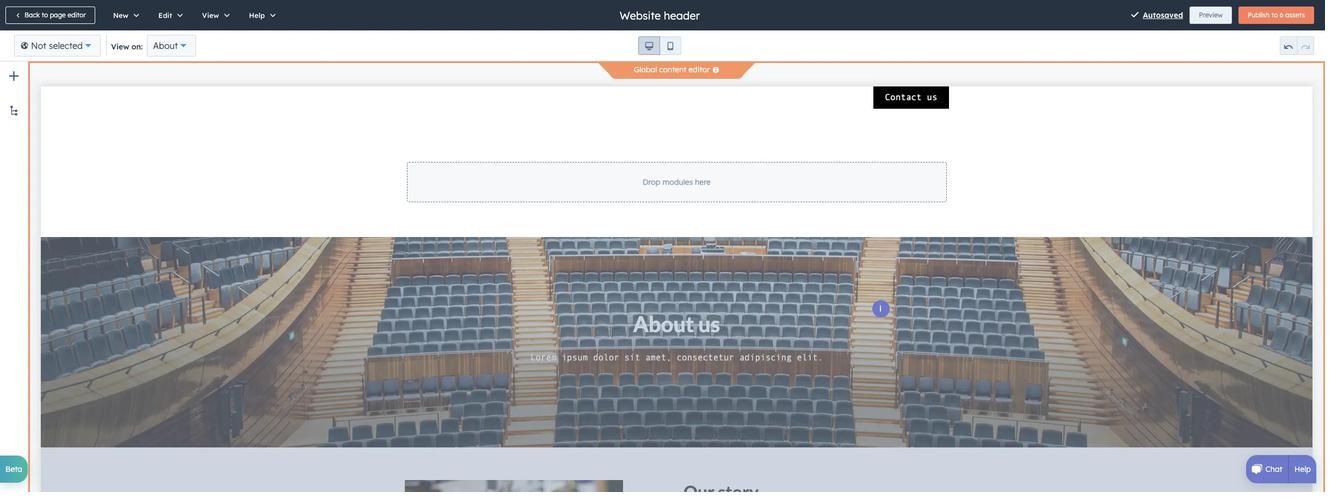 Task type: describe. For each thing, give the bounding box(es) containing it.
global content editor
[[634, 65, 710, 75]]

help button
[[238, 0, 284, 30]]

publish
[[1248, 11, 1270, 19]]

website header
[[620, 8, 700, 22]]

autosaved
[[1144, 10, 1184, 20]]

view button
[[191, 0, 238, 30]]

2 autosaved button from the left
[[1144, 9, 1184, 22]]

to for back
[[42, 11, 48, 19]]

on:
[[132, 42, 143, 52]]

edit button
[[147, 0, 191, 30]]

1 vertical spatial editor
[[689, 65, 710, 75]]

preview
[[1200, 11, 1223, 19]]

about button
[[147, 35, 196, 57]]

edit
[[158, 11, 172, 20]]

assets
[[1286, 11, 1306, 19]]

view on:
[[111, 42, 143, 52]]

selected
[[49, 40, 83, 51]]

new button
[[102, 0, 147, 30]]

1 vertical spatial help
[[1295, 465, 1312, 475]]

global
[[634, 65, 657, 75]]

new
[[113, 11, 129, 20]]

1 autosaved button from the left
[[1132, 9, 1184, 22]]

back to page editor button
[[5, 7, 95, 24]]

editor inside button
[[68, 11, 86, 19]]



Task type: locate. For each thing, give the bounding box(es) containing it.
to
[[42, 11, 48, 19], [1272, 11, 1279, 19]]

view inside button
[[202, 11, 219, 20]]

0 horizontal spatial editor
[[68, 11, 86, 19]]

view
[[202, 11, 219, 20], [111, 42, 129, 52]]

beta button
[[0, 456, 28, 484]]

1 horizontal spatial view
[[202, 11, 219, 20]]

1 horizontal spatial editor
[[689, 65, 710, 75]]

content
[[660, 65, 687, 75]]

beta
[[5, 465, 22, 475]]

1 vertical spatial view
[[111, 42, 129, 52]]

view for view on:
[[111, 42, 129, 52]]

0 horizontal spatial to
[[42, 11, 48, 19]]

0 vertical spatial editor
[[68, 11, 86, 19]]

publish to 6 assets
[[1248, 11, 1306, 19]]

website
[[620, 8, 661, 22]]

not
[[31, 40, 46, 51]]

chat
[[1266, 465, 1283, 475]]

0 vertical spatial view
[[202, 11, 219, 20]]

page
[[50, 11, 66, 19]]

editor right page
[[68, 11, 86, 19]]

1 horizontal spatial help
[[1295, 465, 1312, 475]]

editor
[[68, 11, 86, 19], [689, 65, 710, 75]]

help right chat
[[1295, 465, 1312, 475]]

group
[[1239, 7, 1315, 24], [639, 36, 682, 55], [1281, 36, 1315, 55]]

1 horizontal spatial to
[[1272, 11, 1279, 19]]

help
[[249, 11, 265, 20], [1295, 465, 1312, 475]]

view left on: at the left
[[111, 42, 129, 52]]

help inside button
[[249, 11, 265, 20]]

back to page editor
[[25, 11, 86, 19]]

not selected
[[31, 40, 83, 51]]

about
[[153, 40, 178, 51]]

to left "6"
[[1272, 11, 1279, 19]]

to right back
[[42, 11, 48, 19]]

preview button
[[1190, 7, 1233, 24]]

group containing publish to
[[1239, 7, 1315, 24]]

editor right the content on the top of page
[[689, 65, 710, 75]]

to inside "group"
[[1272, 11, 1279, 19]]

0 horizontal spatial view
[[111, 42, 129, 52]]

view right edit 'button'
[[202, 11, 219, 20]]

help right view button
[[249, 11, 265, 20]]

2 to from the left
[[1272, 11, 1279, 19]]

0 vertical spatial help
[[249, 11, 265, 20]]

to inside button
[[42, 11, 48, 19]]

6
[[1280, 11, 1284, 19]]

back
[[25, 11, 40, 19]]

autosaved button
[[1132, 9, 1184, 22], [1144, 9, 1184, 22]]

1 to from the left
[[42, 11, 48, 19]]

header
[[664, 8, 700, 22]]

0 horizontal spatial help
[[249, 11, 265, 20]]

view for view
[[202, 11, 219, 20]]

not selected button
[[14, 35, 101, 57]]

to for publish
[[1272, 11, 1279, 19]]



Task type: vqa. For each thing, say whether or not it's contained in the screenshot.
6
yes



